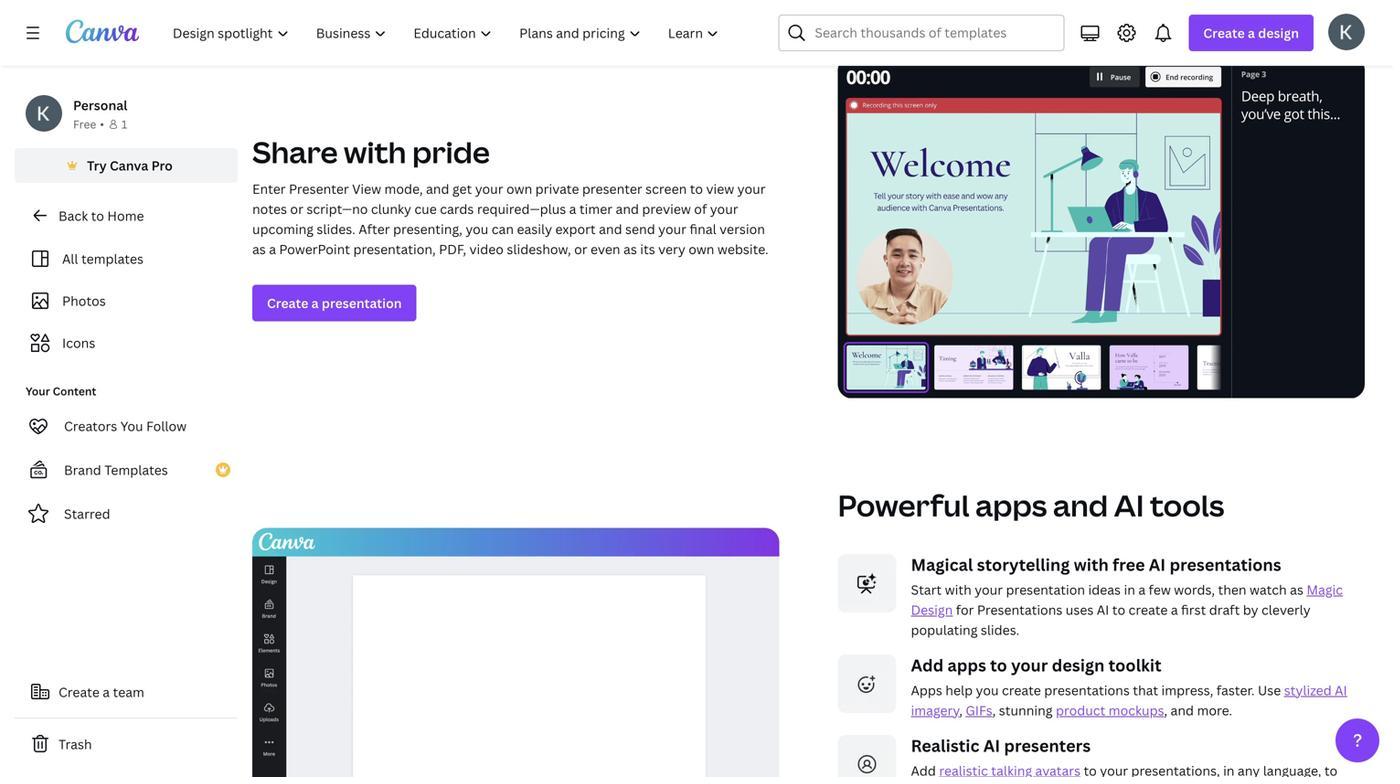 Task type: vqa. For each thing, say whether or not it's contained in the screenshot.
Collage
no



Task type: locate. For each thing, give the bounding box(es) containing it.
view
[[706, 180, 734, 197]]

2 vertical spatial with
[[945, 581, 972, 598]]

0 vertical spatial apps
[[975, 485, 1047, 525]]

and down impress,
[[1171, 701, 1194, 719]]

1 vertical spatial with
[[1074, 553, 1109, 576]]

ai
[[1114, 485, 1144, 525], [1149, 553, 1166, 576], [1097, 601, 1109, 618], [1335, 681, 1347, 699], [983, 734, 1000, 757]]

ai left tools
[[1114, 485, 1144, 525]]

0 vertical spatial design
[[1258, 24, 1299, 42]]

own down final
[[689, 240, 714, 258]]

in
[[1124, 581, 1135, 598]]

even
[[591, 240, 620, 258]]

1 vertical spatial create
[[1002, 681, 1041, 699]]

,
[[959, 701, 963, 719], [992, 701, 996, 719], [1164, 701, 1168, 719]]

0 vertical spatial or
[[290, 200, 303, 217]]

1 vertical spatial slides.
[[981, 621, 1019, 638]]

as left the its
[[623, 240, 637, 258]]

your right get
[[475, 180, 503, 197]]

a
[[1248, 24, 1255, 42], [569, 200, 576, 217], [269, 240, 276, 258], [311, 294, 319, 312], [1138, 581, 1146, 598], [1171, 601, 1178, 618], [103, 683, 110, 701]]

templates
[[104, 461, 168, 479]]

1 horizontal spatial create
[[1129, 601, 1168, 618]]

product
[[1056, 701, 1106, 719]]

apps up storytelling
[[975, 485, 1047, 525]]

create up stunning
[[1002, 681, 1041, 699]]

0 horizontal spatial you
[[466, 220, 488, 238]]

1 , from the left
[[959, 701, 963, 719]]

get
[[452, 180, 472, 197]]

team
[[113, 683, 144, 701]]

of
[[694, 200, 707, 217]]

try canva pro
[[87, 157, 173, 174]]

create inside the for presentations uses ai to create a first draft by cleverly populating slides.
[[1129, 601, 1168, 618]]

add apps to your design toolkit image
[[838, 654, 896, 713]]

website.
[[718, 240, 769, 258]]

slides.
[[317, 220, 355, 238], [981, 621, 1019, 638]]

realistic
[[911, 734, 980, 757]]

0 vertical spatial own
[[506, 180, 532, 197]]

presenter
[[289, 180, 349, 197]]

and up magical storytelling with free ai presentations
[[1053, 485, 1108, 525]]

to up the of
[[690, 180, 703, 197]]

1 vertical spatial apps
[[948, 654, 986, 676]]

2 vertical spatial create
[[59, 683, 100, 701]]

populating
[[911, 621, 978, 638]]

create for create a design
[[1203, 24, 1245, 42]]

own up required—plus
[[506, 180, 532, 197]]

presenting,
[[393, 220, 462, 238]]

0 vertical spatial you
[[466, 220, 488, 238]]

apps help you create presentations that impress, faster. use
[[911, 681, 1284, 699]]

create inside dropdown button
[[1203, 24, 1245, 42]]

ai right stylized
[[1335, 681, 1347, 699]]

or down export
[[574, 240, 587, 258]]

stunning
[[999, 701, 1053, 719]]

0 vertical spatial slides.
[[317, 220, 355, 238]]

create down few
[[1129, 601, 1168, 618]]

1 vertical spatial own
[[689, 240, 714, 258]]

1 vertical spatial create
[[267, 294, 308, 312]]

1 horizontal spatial ,
[[992, 701, 996, 719]]

as up cleverly
[[1290, 581, 1304, 598]]

3 , from the left
[[1164, 701, 1168, 719]]

your
[[26, 383, 50, 399]]

upcoming
[[252, 220, 314, 238]]

1 horizontal spatial with
[[945, 581, 972, 598]]

0 vertical spatial with
[[344, 132, 406, 172]]

1 horizontal spatial own
[[689, 240, 714, 258]]

design left the kendall parks icon
[[1258, 24, 1299, 42]]

clunky
[[371, 200, 411, 217]]

easily
[[517, 220, 552, 238]]

presentations up then
[[1170, 553, 1281, 576]]

0 horizontal spatial presentations
[[1044, 681, 1130, 699]]

design up "apps help you create presentations that impress, faster. use"
[[1052, 654, 1105, 676]]

ai down ideas
[[1097, 601, 1109, 618]]

design
[[1258, 24, 1299, 42], [1052, 654, 1105, 676]]

script—no
[[307, 200, 368, 217]]

screen
[[646, 180, 687, 197]]

create a design button
[[1189, 15, 1314, 51]]

0 horizontal spatial as
[[252, 240, 266, 258]]

send
[[625, 220, 655, 238]]

2 horizontal spatial ,
[[1164, 701, 1168, 719]]

for
[[956, 601, 974, 618]]

all templates
[[62, 250, 143, 267]]

with up for
[[945, 581, 972, 598]]

slides. down the presentations
[[981, 621, 1019, 638]]

try
[[87, 157, 107, 174]]

0 horizontal spatial with
[[344, 132, 406, 172]]

brand templates
[[64, 461, 168, 479]]

to
[[690, 180, 703, 197], [91, 207, 104, 224], [1112, 601, 1125, 618], [990, 654, 1007, 676]]

0 horizontal spatial slides.
[[317, 220, 355, 238]]

1 horizontal spatial slides.
[[981, 621, 1019, 638]]

words,
[[1174, 581, 1215, 598]]

1 horizontal spatial create
[[267, 294, 308, 312]]

presenters
[[1004, 734, 1091, 757]]

you
[[466, 220, 488, 238], [976, 681, 999, 699]]

with
[[344, 132, 406, 172], [1074, 553, 1109, 576], [945, 581, 972, 598]]

with inside share with pride enter presenter view mode, and get your own private presenter screen to view your notes or script—no clunky cue cards required—plus a timer and preview of your upcoming slides. after presenting, you can easily export and send your final version as a powerpoint presentation, pdf, video slideshow, or even as its very own website.
[[344, 132, 406, 172]]

1 horizontal spatial design
[[1258, 24, 1299, 42]]

0 horizontal spatial presentation
[[322, 294, 402, 312]]

create inside 'button'
[[59, 683, 100, 701]]

and up cue
[[426, 180, 449, 197]]

private
[[535, 180, 579, 197]]

create
[[1203, 24, 1245, 42], [267, 294, 308, 312], [59, 683, 100, 701]]

stylized ai imagery link
[[911, 681, 1347, 719]]

0 vertical spatial presentation
[[322, 294, 402, 312]]

as down the upcoming
[[252, 240, 266, 258]]

with up ideas
[[1074, 553, 1109, 576]]

2 horizontal spatial with
[[1074, 553, 1109, 576]]

slides. inside the for presentations uses ai to create a first draft by cleverly populating slides.
[[981, 621, 1019, 638]]

product mockups link
[[1056, 701, 1164, 719]]

1 horizontal spatial or
[[574, 240, 587, 258]]

0 vertical spatial create
[[1129, 601, 1168, 618]]

you inside share with pride enter presenter view mode, and get your own private presenter screen to view your notes or script—no clunky cue cards required—plus a timer and preview of your upcoming slides. after presenting, you can easily export and send your final version as a powerpoint presentation, pdf, video slideshow, or even as its very own website.
[[466, 220, 488, 238]]

stylized ai imagery
[[911, 681, 1347, 719]]

its
[[640, 240, 655, 258]]

presentations up product
[[1044, 681, 1130, 699]]

kendall parks image
[[1328, 13, 1365, 50]]

your
[[475, 180, 503, 197], [737, 180, 766, 197], [710, 200, 738, 217], [658, 220, 687, 238], [975, 581, 1003, 598], [1011, 654, 1048, 676]]

0 horizontal spatial ,
[[959, 701, 963, 719]]

2 horizontal spatial create
[[1203, 24, 1245, 42]]

more.
[[1197, 701, 1232, 719]]

1 vertical spatial you
[[976, 681, 999, 699]]

1 vertical spatial design
[[1052, 654, 1105, 676]]

gifs link
[[966, 701, 992, 719]]

starred
[[64, 505, 110, 522]]

, down impress,
[[1164, 701, 1168, 719]]

presentation up the presentations
[[1006, 581, 1085, 598]]

presentation,
[[353, 240, 436, 258]]

follow
[[146, 417, 187, 435]]

presentation down presentation,
[[322, 294, 402, 312]]

photos link
[[26, 283, 227, 318]]

0 vertical spatial presentations
[[1170, 553, 1281, 576]]

mockups
[[1109, 701, 1164, 719]]

create a design
[[1203, 24, 1299, 42]]

or up the upcoming
[[290, 200, 303, 217]]

own
[[506, 180, 532, 197], [689, 240, 714, 258]]

ai up few
[[1149, 553, 1166, 576]]

1 horizontal spatial you
[[976, 681, 999, 699]]

0 vertical spatial create
[[1203, 24, 1245, 42]]

icons link
[[26, 325, 227, 360]]

, left stunning
[[992, 701, 996, 719]]

all templates link
[[26, 241, 227, 276]]

ai inside stylized ai imagery
[[1335, 681, 1347, 699]]

few
[[1149, 581, 1171, 598]]

create
[[1129, 601, 1168, 618], [1002, 681, 1041, 699]]

realistic ai presenters
[[911, 734, 1091, 757]]

as
[[252, 240, 266, 258], [623, 240, 637, 258], [1290, 581, 1304, 598]]

you up gifs
[[976, 681, 999, 699]]

0 horizontal spatial create
[[59, 683, 100, 701]]

0 horizontal spatial design
[[1052, 654, 1105, 676]]

design
[[911, 601, 953, 618]]

realistic ai presenters image
[[838, 735, 896, 777]]

slides. down the script—no
[[317, 220, 355, 238]]

None search field
[[778, 15, 1064, 51]]

back to home link
[[15, 197, 238, 234]]

faster.
[[1217, 681, 1255, 699]]

canva
[[110, 157, 148, 174]]

brand
[[64, 461, 101, 479]]

apps up help
[[948, 654, 986, 676]]

1 vertical spatial presentations
[[1044, 681, 1130, 699]]

to down start with your presentation ideas in a few words, then watch as
[[1112, 601, 1125, 618]]

1 horizontal spatial presentation
[[1006, 581, 1085, 598]]

, left gifs
[[959, 701, 963, 719]]

you up video
[[466, 220, 488, 238]]

with up view
[[344, 132, 406, 172]]

can
[[492, 220, 514, 238]]

gifs
[[966, 701, 992, 719]]



Task type: describe. For each thing, give the bounding box(es) containing it.
0 horizontal spatial create
[[1002, 681, 1041, 699]]

creators you follow
[[64, 417, 187, 435]]

and up send on the left top of the page
[[616, 200, 639, 217]]

your content
[[26, 383, 96, 399]]

magic design
[[911, 581, 1343, 618]]

export
[[555, 220, 596, 238]]

your down view
[[710, 200, 738, 217]]

slideshow,
[[507, 240, 571, 258]]

share
[[252, 132, 338, 172]]

, gifs , stunning product mockups , and more.
[[959, 701, 1236, 719]]

ideas
[[1088, 581, 1121, 598]]

create for create a presentation
[[267, 294, 308, 312]]

magic design link
[[911, 581, 1343, 618]]

content
[[53, 383, 96, 399]]

2 , from the left
[[992, 701, 996, 719]]

personal
[[73, 96, 127, 114]]

icons
[[62, 334, 95, 351]]

timer
[[579, 200, 613, 217]]

2 horizontal spatial as
[[1290, 581, 1304, 598]]

create a presentation
[[267, 294, 402, 312]]

slides. inside share with pride enter presenter view mode, and get your own private presenter screen to view your notes or script—no clunky cue cards required—plus a timer and preview of your upcoming slides. after presenting, you can easily export and send your final version as a powerpoint presentation, pdf, video slideshow, or even as its very own website.
[[317, 220, 355, 238]]

apps for add
[[948, 654, 986, 676]]

presenter
[[582, 180, 642, 197]]

imagery
[[911, 701, 959, 719]]

cue
[[414, 200, 437, 217]]

cleverly
[[1262, 601, 1311, 618]]

create for create a team
[[59, 683, 100, 701]]

create a team
[[59, 683, 144, 701]]

photos
[[62, 292, 106, 309]]

final
[[690, 220, 716, 238]]

to inside share with pride enter presenter view mode, and get your own private presenter screen to view your notes or script—no clunky cue cards required—plus a timer and preview of your upcoming slides. after presenting, you can easily export and send your final version as a powerpoint presentation, pdf, video slideshow, or even as its very own website.
[[690, 180, 703, 197]]

you
[[120, 417, 143, 435]]

1 horizontal spatial presentations
[[1170, 553, 1281, 576]]

ai inside the for presentations uses ai to create a first draft by cleverly populating slides.
[[1097, 601, 1109, 618]]

for presentations uses ai to create a first draft by cleverly populating slides.
[[911, 601, 1311, 638]]

magic
[[1307, 581, 1343, 598]]

magical storytelling with free ai presentations
[[911, 553, 1281, 576]]

1 horizontal spatial as
[[623, 240, 637, 258]]

0 horizontal spatial or
[[290, 200, 303, 217]]

cards
[[440, 200, 474, 217]]

storytelling
[[977, 553, 1070, 576]]

view
[[352, 180, 381, 197]]

your up stunning
[[1011, 654, 1048, 676]]

to right "back"
[[91, 207, 104, 224]]

version
[[720, 220, 765, 238]]

start
[[911, 581, 942, 598]]

Search search field
[[815, 16, 1053, 50]]

top level navigation element
[[161, 15, 734, 51]]

•
[[100, 117, 104, 132]]

with for pride
[[344, 132, 406, 172]]

apps for powerful
[[975, 485, 1047, 525]]

powerful
[[838, 485, 969, 525]]

a inside 'button'
[[103, 683, 110, 701]]

your up the presentations
[[975, 581, 1003, 598]]

tools
[[1150, 485, 1224, 525]]

mode,
[[384, 180, 423, 197]]

and up even
[[599, 220, 622, 238]]

free
[[1113, 553, 1145, 576]]

brand templates link
[[15, 452, 238, 488]]

help
[[946, 681, 973, 699]]

a inside the for presentations uses ai to create a first draft by cleverly populating slides.
[[1171, 601, 1178, 618]]

free
[[73, 117, 96, 132]]

first
[[1181, 601, 1206, 618]]

to inside the for presentations uses ai to create a first draft by cleverly populating slides.
[[1112, 601, 1125, 618]]

impress,
[[1161, 681, 1213, 699]]

create a team button
[[15, 674, 238, 710]]

share with pride enter presenter view mode, and get your own private presenter screen to view your notes or script—no clunky cue cards required—plus a timer and preview of your upcoming slides. after presenting, you can easily export and send your final version as a powerpoint presentation, pdf, video slideshow, or even as its very own website.
[[252, 132, 769, 258]]

start with your presentation ideas in a few words, then watch as
[[911, 581, 1307, 598]]

trash
[[59, 735, 92, 753]]

your right view
[[737, 180, 766, 197]]

use
[[1258, 681, 1281, 699]]

uses
[[1066, 601, 1094, 618]]

your up very
[[658, 220, 687, 238]]

design inside dropdown button
[[1258, 24, 1299, 42]]

presentations
[[977, 601, 1063, 618]]

add
[[911, 654, 944, 676]]

free •
[[73, 117, 104, 132]]

with for your
[[945, 581, 972, 598]]

back to home
[[59, 207, 144, 224]]

magical
[[911, 553, 973, 576]]

powerful apps and ai tools
[[838, 485, 1224, 525]]

apps
[[911, 681, 942, 699]]

1 vertical spatial or
[[574, 240, 587, 258]]

video
[[469, 240, 504, 258]]

a inside dropdown button
[[1248, 24, 1255, 42]]

enter
[[252, 180, 286, 197]]

required—plus
[[477, 200, 566, 217]]

1 vertical spatial presentation
[[1006, 581, 1085, 598]]

ai down gifs link
[[983, 734, 1000, 757]]

very
[[658, 240, 685, 258]]

back
[[59, 207, 88, 224]]

to up gifs
[[990, 654, 1007, 676]]

pro
[[151, 157, 173, 174]]

that
[[1133, 681, 1158, 699]]

magical storytelling with free ai presentations image
[[838, 554, 896, 612]]

0 horizontal spatial own
[[506, 180, 532, 197]]

try canva pro button
[[15, 148, 238, 183]]

creators you follow link
[[15, 408, 238, 444]]

notes
[[252, 200, 287, 217]]

preview
[[642, 200, 691, 217]]

create a presentation link
[[252, 285, 416, 321]]



